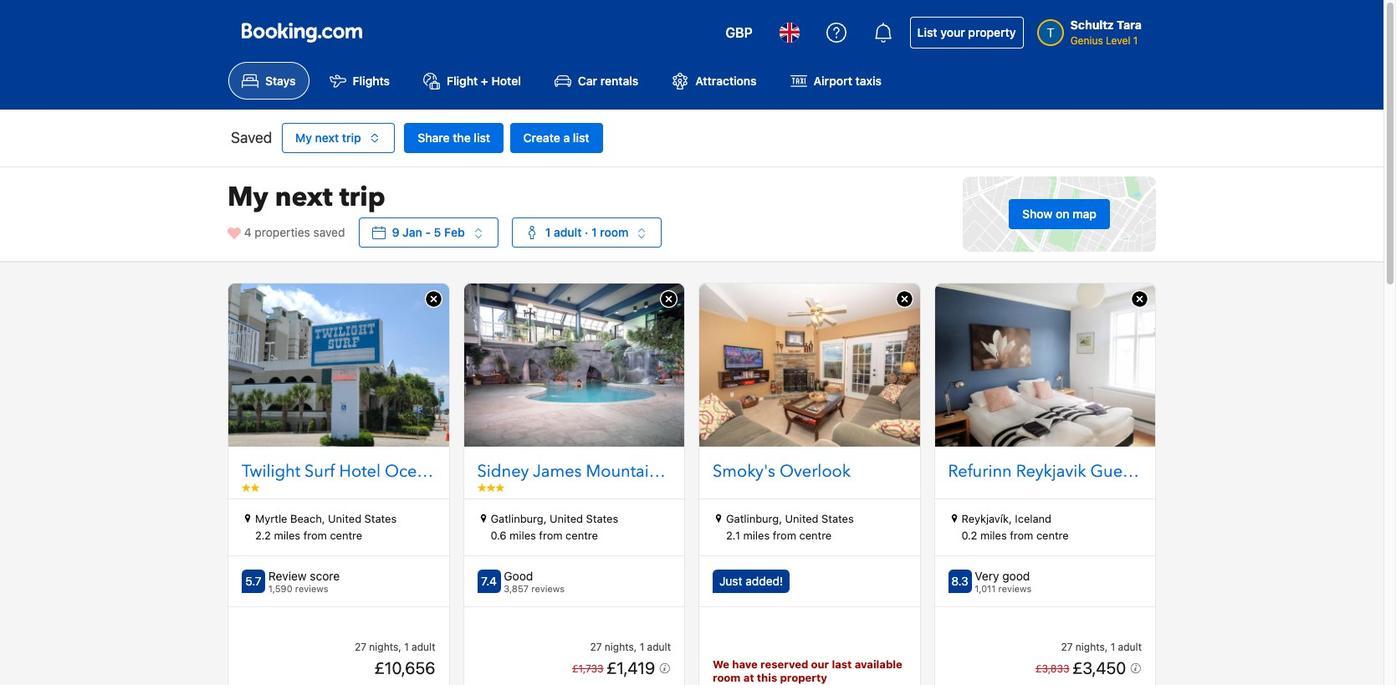 Task type: vqa. For each thing, say whether or not it's contained in the screenshot.
SCORED  5.7 element
yes



Task type: describe. For each thing, give the bounding box(es) containing it.
centre for 7.4
[[566, 529, 598, 542]]

united for just added!
[[785, 512, 819, 526]]

1 vertical spatial trip
[[339, 179, 386, 216]]

nights, for £1,419
[[605, 641, 637, 654]]

5.7
[[245, 574, 262, 589]]

centre for 8.3
[[1037, 529, 1069, 542]]

gatlinburg, united states for just added!
[[726, 512, 854, 526]]

gatlinburg, united states for 7.4
[[491, 512, 619, 526]]

1 vertical spatial next
[[275, 179, 333, 216]]

from for 8.3
[[1010, 529, 1034, 542]]

property inside the we have reserved our last available room at this property
[[780, 671, 828, 684]]

myrtle
[[255, 512, 287, 526]]

list your property link
[[910, 17, 1024, 49]]

smoky's
[[713, 461, 776, 483]]

booking.com online hotel reservations image
[[242, 23, 362, 43]]

create
[[524, 131, 561, 145]]

map
[[1073, 207, 1097, 221]]

have
[[732, 658, 758, 671]]

centre for just added!
[[800, 529, 832, 542]]

27 for £3,450
[[1061, 641, 1073, 654]]

4
[[244, 225, 252, 240]]

1 vertical spatial my next trip
[[228, 179, 386, 216]]

available
[[855, 658, 903, 671]]

rated element for surf
[[268, 569, 340, 584]]

smoky's overlook
[[713, 461, 851, 483]]

flights link
[[316, 62, 403, 100]]

7.4 good 3,857 reviews
[[481, 569, 565, 594]]

flight + hotel
[[447, 74, 521, 88]]

flight
[[447, 74, 478, 88]]

£3,450
[[1073, 658, 1131, 678]]

reykjavík, iceland
[[962, 512, 1052, 526]]

saved
[[313, 225, 345, 240]]

nights, inside 27 nights, 1 adult £10,656
[[369, 641, 401, 654]]

£1,419
[[607, 658, 659, 678]]

show
[[1023, 207, 1053, 221]]

hotel for surf
[[339, 461, 381, 483]]

we
[[713, 658, 730, 671]]

share the list button
[[404, 123, 504, 153]]

+
[[481, 74, 489, 88]]

my inside button
[[295, 131, 312, 145]]

list for create a list
[[573, 131, 590, 145]]

just added!
[[720, 574, 783, 589]]

sidney
[[477, 461, 529, 483]]

airport taxis
[[814, 74, 882, 88]]

sidney james mountain lodge
[[477, 461, 712, 483]]

tara
[[1117, 18, 1142, 32]]

flights
[[353, 74, 390, 88]]

£1,733
[[572, 663, 604, 675]]

reviews inside 7.4 good 3,857 reviews
[[532, 583, 565, 594]]

8.3
[[952, 574, 969, 589]]

ocean
[[385, 461, 436, 483]]

flight + hotel link
[[410, 62, 535, 100]]

gbp button
[[716, 13, 763, 53]]

from for just added!
[[773, 529, 797, 542]]

schultz
[[1071, 18, 1114, 32]]

1 up £1,419
[[640, 641, 645, 654]]

trip inside button
[[342, 131, 361, 145]]

twilight surf hotel ocean front link
[[242, 461, 479, 484]]

refurinn reykjavik guesthouse link
[[949, 461, 1183, 484]]

rated element for james
[[504, 569, 565, 584]]

scored  7.4 element
[[477, 570, 501, 594]]

list
[[918, 25, 938, 39]]

refurinn reykjavik guesthouse
[[949, 461, 1183, 483]]

attractions
[[696, 74, 757, 88]]

from  3,857 reviews element
[[504, 583, 565, 594]]

0 vertical spatial room
[[600, 225, 629, 240]]

create a list
[[524, 131, 590, 145]]

7.4
[[481, 574, 497, 589]]

good
[[1003, 569, 1030, 584]]

twilight surf hotel ocean front
[[242, 461, 479, 483]]

9 jan - 5 feb
[[392, 225, 465, 240]]

1 vertical spatial my
[[228, 179, 268, 216]]

5
[[434, 225, 441, 240]]

1 inside schultz tara genius level 1
[[1134, 34, 1138, 47]]

miles for just added!
[[744, 529, 770, 542]]

scored  5.7 element
[[242, 570, 265, 594]]

myrtle beach, united states
[[255, 512, 397, 526]]

airport
[[814, 74, 853, 88]]

list your property
[[918, 25, 1016, 39]]

adult up £3,450
[[1118, 641, 1142, 654]]

refurinn
[[949, 461, 1012, 483]]

27 for £1,419
[[590, 641, 602, 654]]

1 horizontal spatial property
[[968, 25, 1016, 39]]

centre for 5.7
[[330, 529, 362, 542]]

rentals
[[601, 74, 639, 88]]

guesthouse
[[1091, 461, 1183, 483]]

show on map button
[[1009, 199, 1110, 230]]

beach,
[[290, 512, 325, 526]]

room inside the we have reserved our last available room at this property
[[713, 671, 741, 684]]

overlook
[[780, 461, 851, 483]]

last
[[832, 658, 852, 671]]

reviews for 5.7
[[295, 583, 328, 594]]

front
[[440, 461, 479, 483]]

our
[[811, 658, 829, 671]]

£3,833
[[1036, 663, 1070, 675]]

create a list button
[[510, 123, 603, 153]]

miles for 7.4
[[510, 529, 536, 542]]

genius
[[1071, 34, 1104, 47]]

nights, for £3,450
[[1076, 641, 1108, 654]]

0.2 miles from centre
[[962, 529, 1069, 542]]

reviews for 8.3
[[999, 583, 1032, 594]]

my next trip button
[[282, 123, 395, 153]]



Task type: locate. For each thing, give the bounding box(es) containing it.
3 from from the left
[[773, 529, 797, 542]]

stays
[[265, 74, 296, 88]]

good
[[504, 569, 533, 584]]

3 27 from the left
[[1061, 641, 1073, 654]]

a
[[564, 131, 570, 145]]

1,011
[[975, 583, 996, 594]]

1 horizontal spatial states
[[586, 512, 619, 526]]

reykjavik
[[1016, 461, 1087, 483]]

miles right 0.6 at the bottom of page
[[510, 529, 536, 542]]

2 from from the left
[[539, 529, 563, 542]]

added!
[[746, 574, 783, 589]]

from down beach,
[[304, 529, 327, 542]]

adult up '£10,656'
[[412, 641, 436, 654]]

27 nights, 1 adult up £1,419
[[590, 641, 671, 654]]

0 vertical spatial property
[[968, 25, 1016, 39]]

1 horizontal spatial gatlinburg,
[[726, 512, 782, 526]]

1 horizontal spatial 27 nights, 1 adult
[[1061, 641, 1142, 654]]

0 horizontal spatial rated element
[[268, 569, 340, 584]]

adult up £1,419
[[647, 641, 671, 654]]

2 27 from the left
[[590, 641, 602, 654]]

attractions link
[[659, 62, 770, 100]]

miles for 5.7
[[274, 529, 301, 542]]

my next trip down flights link
[[295, 131, 361, 145]]

2.1
[[726, 529, 741, 542]]

1 horizontal spatial nights,
[[605, 641, 637, 654]]

the
[[453, 131, 471, 145]]

stays link
[[228, 62, 309, 100]]

27 nights, 1 adult
[[590, 641, 671, 654], [1061, 641, 1142, 654]]

0 horizontal spatial reviews
[[295, 583, 328, 594]]

1 reviews from the left
[[295, 583, 328, 594]]

room right · at the left top of page
[[600, 225, 629, 240]]

2 miles from the left
[[510, 529, 536, 542]]

miles for 8.3
[[981, 529, 1007, 542]]

3 united from the left
[[785, 512, 819, 526]]

1 gatlinburg, united states from the left
[[491, 512, 619, 526]]

3 miles from the left
[[744, 529, 770, 542]]

0 horizontal spatial my
[[228, 179, 268, 216]]

from
[[304, 529, 327, 542], [539, 529, 563, 542], [773, 529, 797, 542], [1010, 529, 1034, 542]]

0 horizontal spatial united
[[328, 512, 362, 526]]

from right 0.6 at the bottom of page
[[539, 529, 563, 542]]

centre down sidney james mountain lodge "link"
[[566, 529, 598, 542]]

reviews right 1,011
[[999, 583, 1032, 594]]

1 left · at the left top of page
[[545, 225, 551, 240]]

1 nights, from the left
[[369, 641, 401, 654]]

centre down myrtle beach, united states
[[330, 529, 362, 542]]

2.1 miles from centre
[[726, 529, 832, 542]]

gatlinburg, up 0.6 at the bottom of page
[[491, 512, 547, 526]]

states for just added!
[[822, 512, 854, 526]]

my next trip inside button
[[295, 131, 361, 145]]

1 centre from the left
[[330, 529, 362, 542]]

1,590
[[268, 583, 293, 594]]

united right beach,
[[328, 512, 362, 526]]

list
[[474, 131, 490, 145], [573, 131, 590, 145]]

1 adult                                           · 1 room
[[545, 225, 629, 240]]

gatlinburg, united states up 0.6 miles from centre
[[491, 512, 619, 526]]

car
[[578, 74, 598, 88]]

nights, up £1,419
[[605, 641, 637, 654]]

rated element containing very good
[[975, 569, 1032, 584]]

reviews inside 8.3 very good 1,011 reviews
[[999, 583, 1032, 594]]

list right "the"
[[474, 131, 490, 145]]

saved
[[231, 129, 272, 147]]

0 horizontal spatial nights,
[[369, 641, 401, 654]]

review
[[268, 569, 307, 584]]

adult inside 27 nights, 1 adult £10,656
[[412, 641, 436, 654]]

2 horizontal spatial states
[[822, 512, 854, 526]]

centre down smoky's overlook 'link' at bottom
[[800, 529, 832, 542]]

1 horizontal spatial hotel
[[492, 74, 521, 88]]

3 stars image
[[477, 484, 504, 492]]

0 horizontal spatial list
[[474, 131, 490, 145]]

states down sidney james mountain lodge "link"
[[586, 512, 619, 526]]

1 27 from the left
[[355, 641, 367, 654]]

nights, up £3,450
[[1076, 641, 1108, 654]]

score
[[310, 569, 340, 584]]

1 gatlinburg, from the left
[[491, 512, 547, 526]]

at
[[744, 671, 754, 684]]

2 horizontal spatial nights,
[[1076, 641, 1108, 654]]

4 from from the left
[[1010, 529, 1034, 542]]

1 horizontal spatial gatlinburg, united states
[[726, 512, 854, 526]]

9
[[392, 225, 400, 240]]

-
[[426, 225, 431, 240]]

states for 7.4
[[586, 512, 619, 526]]

1 miles from the left
[[274, 529, 301, 542]]

0 horizontal spatial hotel
[[339, 461, 381, 483]]

trip
[[342, 131, 361, 145], [339, 179, 386, 216]]

reykjavík,
[[962, 512, 1012, 526]]

hotel right surf
[[339, 461, 381, 483]]

car rentals
[[578, 74, 639, 88]]

property right this
[[780, 671, 828, 684]]

states down overlook on the bottom of the page
[[822, 512, 854, 526]]

0.2
[[962, 529, 978, 542]]

0 horizontal spatial gatlinburg, united states
[[491, 512, 619, 526]]

from for 5.7
[[304, 529, 327, 542]]

united
[[328, 512, 362, 526], [550, 512, 583, 526], [785, 512, 819, 526]]

adult left · at the left top of page
[[554, 225, 582, 240]]

reviews right 1,590
[[295, 583, 328, 594]]

centre down iceland
[[1037, 529, 1069, 542]]

1 inside 27 nights, 1 adult £10,656
[[404, 641, 409, 654]]

very
[[975, 569, 1000, 584]]

hotel right + at the top left of the page
[[492, 74, 521, 88]]

27 nights, 1 adult up £3,450
[[1061, 641, 1142, 654]]

0 horizontal spatial property
[[780, 671, 828, 684]]

3,857
[[504, 583, 529, 594]]

next up 4 properties saved
[[275, 179, 333, 216]]

1 list from the left
[[474, 131, 490, 145]]

1 from from the left
[[304, 529, 327, 542]]

4 properties saved
[[244, 225, 345, 240]]

27 nights, 1 adult for £3,450
[[1061, 641, 1142, 654]]

share the list
[[418, 131, 490, 145]]

from up added! in the bottom right of the page
[[773, 529, 797, 542]]

2 horizontal spatial united
[[785, 512, 819, 526]]

0 vertical spatial next
[[315, 131, 339, 145]]

2 horizontal spatial reviews
[[999, 583, 1032, 594]]

states down twilight surf hotel ocean front link
[[365, 512, 397, 526]]

list for share the list
[[474, 131, 490, 145]]

2 states from the left
[[586, 512, 619, 526]]

gatlinburg,
[[491, 512, 547, 526], [726, 512, 782, 526]]

1 horizontal spatial reviews
[[532, 583, 565, 594]]

this
[[757, 671, 778, 684]]

airport taxis link
[[777, 62, 895, 100]]

0 horizontal spatial 27
[[355, 641, 367, 654]]

2 reviews from the left
[[532, 583, 565, 594]]

2 nights, from the left
[[605, 641, 637, 654]]

on
[[1056, 207, 1070, 221]]

centre
[[330, 529, 362, 542], [566, 529, 598, 542], [800, 529, 832, 542], [1037, 529, 1069, 542]]

my right saved
[[295, 131, 312, 145]]

my
[[295, 131, 312, 145], [228, 179, 268, 216]]

1 horizontal spatial united
[[550, 512, 583, 526]]

united up 2.1 miles from centre
[[785, 512, 819, 526]]

states
[[365, 512, 397, 526], [586, 512, 619, 526], [822, 512, 854, 526]]

miles right the 2.1 at the bottom of page
[[744, 529, 770, 542]]

3 rated element from the left
[[975, 569, 1032, 584]]

next inside button
[[315, 131, 339, 145]]

room left at
[[713, 671, 741, 684]]

taxis
[[856, 74, 882, 88]]

3 states from the left
[[822, 512, 854, 526]]

1 vertical spatial property
[[780, 671, 828, 684]]

gatlinburg, up the 2.1 at the bottom of page
[[726, 512, 782, 526]]

3 nights, from the left
[[1076, 641, 1108, 654]]

my up 4
[[228, 179, 268, 216]]

james
[[533, 461, 582, 483]]

1 horizontal spatial room
[[713, 671, 741, 684]]

from for 7.4
[[539, 529, 563, 542]]

sidney james mountain lodge link
[[477, 461, 712, 484]]

0 horizontal spatial 27 nights, 1 adult
[[590, 641, 671, 654]]

3 reviews from the left
[[999, 583, 1032, 594]]

0 vertical spatial trip
[[342, 131, 361, 145]]

2 gatlinburg, united states from the left
[[726, 512, 854, 526]]

united up 0.6 miles from centre
[[550, 512, 583, 526]]

0 vertical spatial hotel
[[492, 74, 521, 88]]

hotel for +
[[492, 74, 521, 88]]

my next trip up 4 properties saved
[[228, 179, 386, 216]]

nights, up '£10,656'
[[369, 641, 401, 654]]

miles down myrtle
[[274, 529, 301, 542]]

car rentals link
[[541, 62, 652, 100]]

scored  8.3 element
[[949, 570, 972, 594]]

1 up £3,450
[[1111, 641, 1116, 654]]

1 vertical spatial room
[[713, 671, 741, 684]]

room
[[600, 225, 629, 240], [713, 671, 741, 684]]

4 miles from the left
[[981, 529, 1007, 542]]

2 gatlinburg, from the left
[[726, 512, 782, 526]]

just
[[720, 574, 743, 589]]

feb
[[444, 225, 465, 240]]

1 united from the left
[[328, 512, 362, 526]]

property right the your at top
[[968, 25, 1016, 39]]

5.7 review score 1,590 reviews
[[245, 569, 340, 594]]

level
[[1106, 34, 1131, 47]]

my next trip
[[295, 131, 361, 145], [228, 179, 386, 216]]

rated element
[[268, 569, 340, 584], [504, 569, 565, 584], [975, 569, 1032, 584]]

rated element containing review score
[[268, 569, 340, 584]]

reserved
[[761, 658, 809, 671]]

1 states from the left
[[365, 512, 397, 526]]

27 nights, 1 adult for £1,419
[[590, 641, 671, 654]]

1 horizontal spatial my
[[295, 131, 312, 145]]

1 right · at the left top of page
[[592, 225, 597, 240]]

gatlinburg, for 7.4
[[491, 512, 547, 526]]

trip up 'saved'
[[339, 179, 386, 216]]

2 27 nights, 1 adult from the left
[[1061, 641, 1142, 654]]

from  1,590 reviews element
[[268, 583, 340, 594]]

united for 7.4
[[550, 512, 583, 526]]

show on map
[[1023, 207, 1097, 221]]

1 horizontal spatial list
[[573, 131, 590, 145]]

27
[[355, 641, 367, 654], [590, 641, 602, 654], [1061, 641, 1073, 654]]

2 horizontal spatial 27
[[1061, 641, 1073, 654]]

gatlinburg, for just added!
[[726, 512, 782, 526]]

8.3 very good 1,011 reviews
[[952, 569, 1032, 594]]

0 horizontal spatial gatlinburg,
[[491, 512, 547, 526]]

schultz tara genius level 1
[[1071, 18, 1142, 47]]

1 vertical spatial hotel
[[339, 461, 381, 483]]

we have reserved our last available room at this property
[[713, 658, 903, 684]]

3 centre from the left
[[800, 529, 832, 542]]

2 centre from the left
[[566, 529, 598, 542]]

27 inside 27 nights, 1 adult £10,656
[[355, 641, 367, 654]]

1 horizontal spatial 27
[[590, 641, 602, 654]]

next down flights link
[[315, 131, 339, 145]]

trip down flights link
[[342, 131, 361, 145]]

1 up '£10,656'
[[404, 641, 409, 654]]

2 list from the left
[[573, 131, 590, 145]]

gatlinburg, united states
[[491, 512, 619, 526], [726, 512, 854, 526]]

1
[[1134, 34, 1138, 47], [545, 225, 551, 240], [592, 225, 597, 240], [404, 641, 409, 654], [640, 641, 645, 654], [1111, 641, 1116, 654]]

lodge
[[663, 461, 712, 483]]

2 rated element from the left
[[504, 569, 565, 584]]

0 vertical spatial my next trip
[[295, 131, 361, 145]]

rated element containing good
[[504, 569, 565, 584]]

4 centre from the left
[[1037, 529, 1069, 542]]

properties
[[255, 225, 310, 240]]

share
[[418, 131, 450, 145]]

0 horizontal spatial states
[[365, 512, 397, 526]]

·
[[585, 225, 589, 240]]

2 united from the left
[[550, 512, 583, 526]]

surf
[[305, 461, 335, 483]]

list right the a
[[573, 131, 590, 145]]

miles down 'reykjavík,'
[[981, 529, 1007, 542]]

1 rated element from the left
[[268, 569, 340, 584]]

from  1,011 reviews element
[[975, 583, 1032, 594]]

0 vertical spatial my
[[295, 131, 312, 145]]

0.6
[[491, 529, 507, 542]]

0.6 miles from centre
[[491, 529, 598, 542]]

1 down tara
[[1134, 34, 1138, 47]]

from down iceland
[[1010, 529, 1034, 542]]

2 horizontal spatial rated element
[[975, 569, 1032, 584]]

reviews right 3,857
[[532, 583, 565, 594]]

gatlinburg, united states up 2.1 miles from centre
[[726, 512, 854, 526]]

reviews inside 5.7 review score 1,590 reviews
[[295, 583, 328, 594]]

reviews
[[295, 583, 328, 594], [532, 583, 565, 594], [999, 583, 1032, 594]]

1 27 nights, 1 adult from the left
[[590, 641, 671, 654]]

twilight
[[242, 461, 300, 483]]

1 horizontal spatial rated element
[[504, 569, 565, 584]]

2 stars image
[[242, 484, 259, 492]]

0 horizontal spatial room
[[600, 225, 629, 240]]



